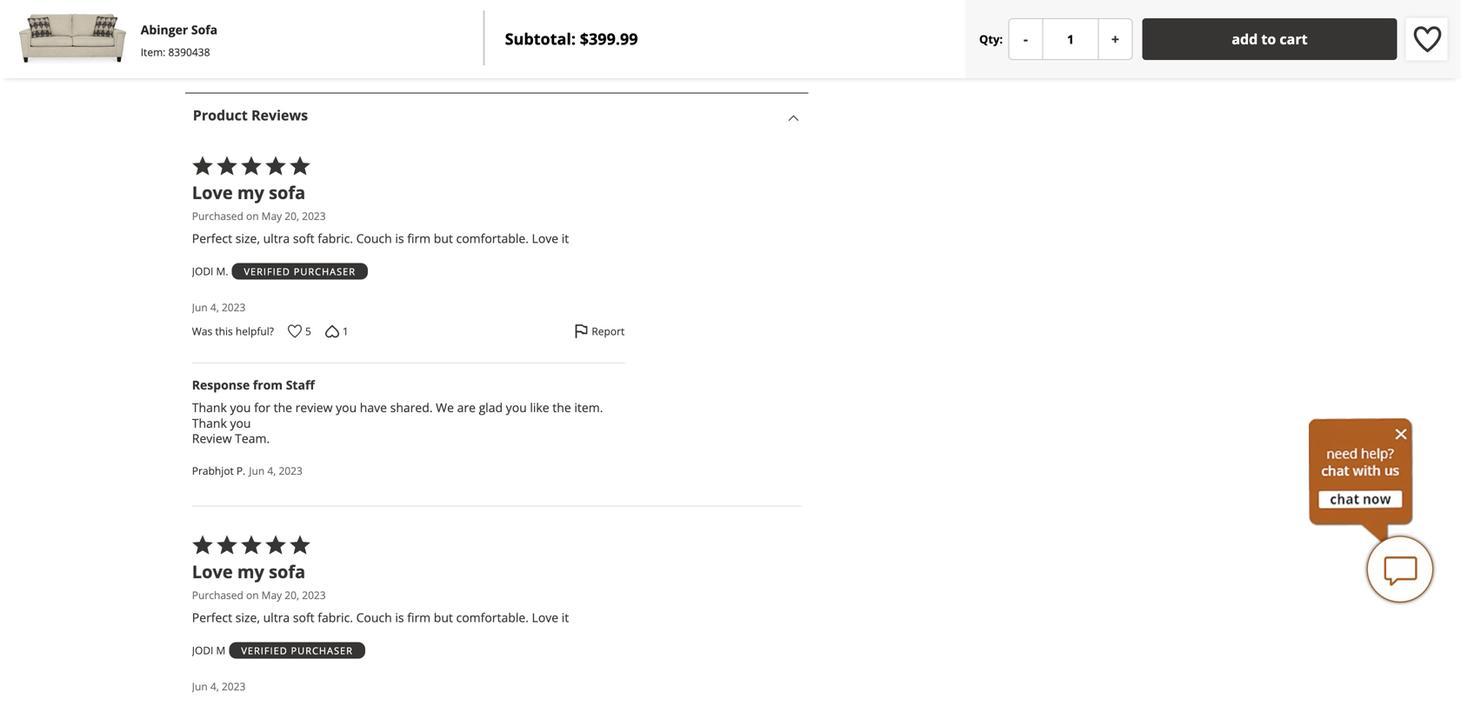 Task type: describe. For each thing, give the bounding box(es) containing it.
it for m.
[[562, 230, 569, 247]]

jun for jodi m.
[[192, 300, 208, 314]]

report
[[592, 324, 625, 338]]

perfect for m.
[[192, 230, 232, 247]]

2 thank from the top
[[192, 415, 227, 431]]

we
[[436, 399, 454, 416]]

love my sofa purchased on may 20, 2023 for jodi m.
[[192, 180, 326, 223]]

5
[[305, 324, 311, 338]]

add to cart button
[[1143, 18, 1397, 60]]

prabhjot p. jun 4, 2023
[[192, 464, 303, 478]]

sofa for jodi m
[[269, 560, 306, 584]]

flag off image
[[574, 324, 588, 338]]

purchaser for jodi m
[[291, 644, 353, 657]]

add to cart
[[1232, 30, 1308, 48]]

but for jodi m.
[[434, 230, 453, 247]]

jodi for jodi m
[[192, 643, 213, 658]]

was this helpful?
[[192, 324, 274, 339]]

jun 4, 2023 for m.
[[192, 300, 246, 314]]

size, for jodi m
[[235, 610, 260, 626]]

height:
[[216, 23, 260, 39]]

verified purchaser for jodi m.
[[244, 265, 356, 278]]

5 button
[[288, 321, 311, 342]]

1 button
[[325, 321, 349, 342]]

m
[[216, 643, 226, 658]]

subtotal: $399.99
[[505, 28, 638, 50]]

fabric. for jodi m.
[[318, 230, 353, 247]]

comfortable. for jodi m
[[456, 610, 529, 626]]

like
[[530, 399, 549, 416]]

are
[[457, 399, 476, 416]]

this
[[215, 324, 233, 339]]

report button
[[574, 321, 625, 342]]

cart
[[1280, 30, 1308, 48]]

response from staff
[[192, 377, 315, 393]]

1 the from the left
[[274, 399, 292, 416]]

review
[[295, 399, 333, 416]]

from
[[253, 377, 283, 393]]

subtotal:
[[505, 28, 576, 50]]

1 thank from the top
[[192, 399, 227, 416]]

but for jodi m
[[434, 610, 453, 626]]

soft for m.
[[293, 230, 315, 247]]

response
[[192, 377, 250, 393]]

firm for jodi m.
[[407, 230, 431, 247]]

may for jodi m.
[[262, 209, 282, 223]]

abinger sofa, natural, large image
[[18, 13, 128, 66]]

dialogue message for liveperson image
[[1309, 418, 1414, 544]]

jodi m
[[192, 643, 226, 658]]

1 vertical spatial 4,
[[267, 464, 276, 478]]

4, for m
[[210, 679, 219, 694]]

item:
[[141, 45, 166, 59]]

4, for m.
[[210, 300, 219, 314]]

1 vertical spatial jun
[[249, 464, 265, 478]]

m.
[[216, 264, 228, 278]]

reviews
[[251, 106, 308, 124]]

jun for jodi m
[[192, 679, 208, 694]]

purchased for m.
[[192, 209, 243, 223]]

may for jodi m
[[262, 588, 282, 602]]

20, for jodi m.
[[285, 209, 299, 223]]

sofa
[[191, 21, 218, 38]]

on for jodi m.
[[246, 209, 259, 223]]



Task type: vqa. For each thing, say whether or not it's contained in the screenshot.
We
yes



Task type: locate. For each thing, give the bounding box(es) containing it.
2 vertical spatial jun
[[192, 679, 208, 694]]

verified
[[244, 265, 290, 278], [241, 644, 288, 657]]

add
[[1232, 30, 1258, 48]]

is for jodi m.
[[395, 230, 404, 247]]

1
[[343, 324, 349, 338]]

abinger sofa item: 8390438
[[141, 21, 218, 59]]

1 vertical spatial it
[[562, 610, 569, 626]]

jodi m.
[[192, 264, 228, 278]]

staff
[[286, 377, 315, 393]]

0 vertical spatial ultra
[[263, 230, 290, 247]]

perfect up jodi m.
[[192, 230, 232, 247]]

couch for jodi m.
[[356, 230, 392, 247]]

2 vertical spatial 4,
[[210, 679, 219, 694]]

0 vertical spatial on
[[246, 209, 259, 223]]

1 vertical spatial size,
[[235, 610, 260, 626]]

1 vertical spatial perfect
[[192, 610, 232, 626]]

2 but from the top
[[434, 610, 453, 626]]

2 soft from the top
[[293, 610, 315, 626]]

p.
[[237, 464, 246, 478]]

1 perfect from the top
[[192, 230, 232, 247]]

20, for jodi m
[[285, 588, 299, 602]]

on
[[246, 209, 259, 223], [246, 588, 259, 602]]

4, right p.
[[267, 464, 276, 478]]

0 vertical spatial it
[[562, 230, 569, 247]]

it for m
[[562, 610, 569, 626]]

0 horizontal spatial the
[[274, 399, 292, 416]]

may
[[262, 209, 282, 223], [262, 588, 282, 602]]

size,
[[235, 230, 260, 247], [235, 610, 260, 626]]

1 is from the top
[[395, 230, 404, 247]]

0 vertical spatial fabric.
[[318, 230, 353, 247]]

1 purchased from the top
[[192, 209, 243, 223]]

2 couch from the top
[[356, 610, 392, 626]]

1 soft from the top
[[293, 230, 315, 247]]

1 vertical spatial soft
[[293, 610, 315, 626]]

glad
[[479, 399, 503, 416]]

2 firm from the top
[[407, 610, 431, 626]]

verified purchaser for jodi m
[[241, 644, 353, 657]]

2 perfect size, ultra soft fabric. couch is firm but comfortable. love it from the top
[[192, 610, 569, 626]]

abinger
[[141, 21, 188, 38]]

1 vertical spatial firm
[[407, 610, 431, 626]]

jodi left m. in the top left of the page
[[192, 264, 213, 278]]

comfortable. for jodi m.
[[456, 230, 529, 247]]

1 vertical spatial is
[[395, 610, 404, 626]]

0 vertical spatial perfect size, ultra soft fabric. couch is firm but comfortable. love it
[[192, 230, 569, 247]]

sofa
[[269, 180, 306, 204], [269, 560, 306, 584]]

jodi left m
[[192, 643, 213, 658]]

8390438
[[168, 45, 210, 59]]

love my sofa purchased on may 20, 2023 for jodi m
[[192, 560, 326, 602]]

ultra for m
[[263, 610, 290, 626]]

1 vertical spatial purchased
[[192, 588, 243, 602]]

2 jun 4, 2023 from the top
[[192, 679, 246, 694]]

0 vertical spatial purchased
[[192, 209, 243, 223]]

1 jun 4, 2023 from the top
[[192, 300, 246, 314]]

firm
[[407, 230, 431, 247], [407, 610, 431, 626]]

4, down the jodi m
[[210, 679, 219, 694]]

2 it from the top
[[562, 610, 569, 626]]

2 love my sofa purchased on may 20, 2023 from the top
[[192, 560, 326, 602]]

2 fabric. from the top
[[318, 610, 353, 626]]

purchaser for jodi m.
[[294, 265, 356, 278]]

1 vertical spatial fabric.
[[318, 610, 353, 626]]

shared.
[[390, 399, 433, 416]]

0 vertical spatial verified purchaser
[[244, 265, 356, 278]]

2 purchased from the top
[[192, 588, 243, 602]]

love my sofa purchased on may 20, 2023 up m
[[192, 560, 326, 602]]

but
[[434, 230, 453, 247], [434, 610, 453, 626]]

1 vertical spatial 20,
[[285, 588, 299, 602]]

jodi
[[192, 264, 213, 278], [192, 643, 213, 658]]

to
[[1262, 30, 1276, 48]]

1 it from the top
[[562, 230, 569, 247]]

purchased for m
[[192, 588, 243, 602]]

purchased up m
[[192, 588, 243, 602]]

team.
[[235, 430, 270, 447]]

my for jodi m
[[237, 560, 264, 584]]

my
[[237, 180, 264, 204], [237, 560, 264, 584]]

purchaser
[[294, 265, 356, 278], [291, 644, 353, 657]]

0 vertical spatial jun
[[192, 300, 208, 314]]

fabric. for jodi m
[[318, 610, 353, 626]]

on for jodi m
[[246, 588, 259, 602]]

0 vertical spatial my
[[237, 180, 264, 204]]

1 horizontal spatial the
[[553, 399, 571, 416]]

0 vertical spatial jun 4, 2023
[[192, 300, 246, 314]]

1 vertical spatial couch
[[356, 610, 392, 626]]

2 jodi from the top
[[192, 643, 213, 658]]

fabric.
[[318, 230, 353, 247], [318, 610, 353, 626]]

1 fabric. from the top
[[318, 230, 353, 247]]

1 vertical spatial may
[[262, 588, 282, 602]]

1 love my sofa purchased on may 20, 2023 from the top
[[192, 180, 326, 223]]

1 vertical spatial verified purchaser
[[241, 644, 353, 657]]

2 size, from the top
[[235, 610, 260, 626]]

jodi for jodi m.
[[192, 264, 213, 278]]

2 is from the top
[[395, 610, 404, 626]]

2 on from the top
[[246, 588, 259, 602]]

helpful off image
[[288, 324, 302, 338]]

0 vertical spatial is
[[395, 230, 404, 247]]

1 sofa from the top
[[269, 180, 306, 204]]

0 vertical spatial sofa
[[269, 180, 306, 204]]

1 vertical spatial love my sofa purchased on may 20, 2023
[[192, 560, 326, 602]]

prabhjot
[[192, 464, 234, 478]]

0 vertical spatial firm
[[407, 230, 431, 247]]

perfect
[[192, 230, 232, 247], [192, 610, 232, 626]]

you
[[230, 399, 251, 416], [336, 399, 357, 416], [506, 399, 527, 416], [230, 415, 251, 431]]

0 vertical spatial size,
[[235, 230, 260, 247]]

perfect size, ultra soft fabric. couch is firm but comfortable. love it
[[192, 230, 569, 247], [192, 610, 569, 626]]

item.
[[574, 399, 603, 416]]

2 the from the left
[[553, 399, 571, 416]]

the right for
[[274, 399, 292, 416]]

purchased
[[192, 209, 243, 223], [192, 588, 243, 602]]

0 vertical spatial love my sofa purchased on may 20, 2023
[[192, 180, 326, 223]]

1 may from the top
[[262, 209, 282, 223]]

0 vertical spatial comfortable.
[[456, 230, 529, 247]]

0 vertical spatial may
[[262, 209, 282, 223]]

0 vertical spatial couch
[[356, 230, 392, 247]]

0 vertical spatial perfect
[[192, 230, 232, 247]]

2023
[[302, 209, 326, 223], [222, 300, 246, 314], [279, 464, 303, 478], [302, 588, 326, 602], [222, 679, 246, 694]]

review
[[192, 430, 232, 447]]

1 my from the top
[[237, 180, 264, 204]]

it
[[562, 230, 569, 247], [562, 610, 569, 626]]

jun down the jodi m
[[192, 679, 208, 694]]

1 vertical spatial my
[[237, 560, 264, 584]]

product reviews button
[[185, 94, 809, 137]]

None button
[[1009, 18, 1043, 60], [1098, 18, 1133, 60], [1009, 18, 1043, 60], [1098, 18, 1133, 60]]

the right like
[[553, 399, 571, 416]]

2 my from the top
[[237, 560, 264, 584]]

verified for m
[[241, 644, 288, 657]]

0 vertical spatial soft
[[293, 230, 315, 247]]

1 ultra from the top
[[263, 230, 290, 247]]

couch for jodi m
[[356, 610, 392, 626]]

was
[[192, 324, 212, 339]]

perfect size, ultra soft fabric. couch is firm but comfortable. love it for m
[[192, 610, 569, 626]]

1 vertical spatial ultra
[[263, 610, 290, 626]]

perfect for m
[[192, 610, 232, 626]]

perfect up the jodi m
[[192, 610, 232, 626]]

1 comfortable. from the top
[[456, 230, 529, 247]]

qty:
[[980, 31, 1003, 47]]

verified right m. in the top left of the page
[[244, 265, 290, 278]]

None text field
[[1043, 18, 1099, 60]]

1 perfect size, ultra soft fabric. couch is firm but comfortable. love it from the top
[[192, 230, 569, 247]]

ultra
[[263, 230, 290, 247], [263, 610, 290, 626]]

1 vertical spatial comfortable.
[[456, 610, 529, 626]]

1 firm from the top
[[407, 230, 431, 247]]

4, up this
[[210, 300, 219, 314]]

soft for m
[[293, 610, 315, 626]]

0 vertical spatial but
[[434, 230, 453, 247]]

helpful?
[[236, 324, 274, 339]]

jun 4, 2023 for m
[[192, 679, 246, 694]]

jun right p.
[[249, 464, 265, 478]]

2 may from the top
[[262, 588, 282, 602]]

sofa for jodi m.
[[269, 180, 306, 204]]

1 vertical spatial jun 4, 2023
[[192, 679, 246, 694]]

verified purchaser
[[244, 265, 356, 278], [241, 644, 353, 657]]

verified for m.
[[244, 265, 290, 278]]

is for jodi m
[[395, 610, 404, 626]]

love my sofa purchased on may 20, 2023
[[192, 180, 326, 223], [192, 560, 326, 602]]

2 sofa from the top
[[269, 560, 306, 584]]

size, for jodi m.
[[235, 230, 260, 247]]

2 ultra from the top
[[263, 610, 290, 626]]

1 vertical spatial perfect size, ultra soft fabric. couch is firm but comfortable. love it
[[192, 610, 569, 626]]

chat bubble mobile view image
[[1366, 535, 1435, 605]]

jun 4, 2023 down m
[[192, 679, 246, 694]]

1 but from the top
[[434, 230, 453, 247]]

product
[[193, 106, 248, 124]]

couch
[[356, 230, 392, 247], [356, 610, 392, 626]]

0 vertical spatial 20,
[[285, 209, 299, 223]]

4,
[[210, 300, 219, 314], [267, 464, 276, 478], [210, 679, 219, 694]]

1 20, from the top
[[285, 209, 299, 223]]

$399.99
[[580, 28, 638, 50]]

0 vertical spatial purchaser
[[294, 265, 356, 278]]

1 vertical spatial verified
[[241, 644, 288, 657]]

have
[[360, 399, 387, 416]]

20,
[[285, 209, 299, 223], [285, 588, 299, 602]]

jun up was at left
[[192, 300, 208, 314]]

1 couch from the top
[[356, 230, 392, 247]]

star  full image
[[265, 155, 286, 176], [216, 535, 237, 556], [241, 535, 262, 556], [290, 535, 310, 556]]

1 on from the top
[[246, 209, 259, 223]]

love my sofa purchased on may 20, 2023 up m. in the top left of the page
[[192, 180, 326, 223]]

1 vertical spatial jodi
[[192, 643, 213, 658]]

0 vertical spatial 4,
[[210, 300, 219, 314]]

my for jodi m.
[[237, 180, 264, 204]]

verified purchaser up "5" button on the top
[[244, 265, 356, 278]]

verified right m
[[241, 644, 288, 657]]

1 vertical spatial sofa
[[269, 560, 306, 584]]

verified purchaser right m
[[241, 644, 353, 657]]

1 vertical spatial on
[[246, 588, 259, 602]]

jun 4, 2023
[[192, 300, 246, 314], [192, 679, 246, 694]]

0 vertical spatial verified
[[244, 265, 290, 278]]

1 vertical spatial but
[[434, 610, 453, 626]]

thank
[[192, 399, 227, 416], [192, 415, 227, 431]]

ultra for m.
[[263, 230, 290, 247]]

soft
[[293, 230, 315, 247], [293, 610, 315, 626]]

thank you for the review you have shared. we are glad you like the item. thank you review team.
[[192, 399, 603, 447]]

product reviews
[[193, 106, 308, 124]]

1 jodi from the top
[[192, 264, 213, 278]]

1 size, from the top
[[235, 230, 260, 247]]

purchased up m. in the top left of the page
[[192, 209, 243, 223]]

love
[[192, 180, 233, 204], [532, 230, 559, 247], [192, 560, 233, 584], [532, 610, 559, 626]]

firm for jodi m
[[407, 610, 431, 626]]

comfortable.
[[456, 230, 529, 247], [456, 610, 529, 626]]

unhelpful off image
[[325, 324, 339, 338]]

star  full image
[[192, 155, 213, 176], [216, 155, 237, 176], [241, 155, 262, 176], [290, 155, 310, 176], [192, 535, 213, 556], [265, 535, 286, 556]]

jun 4, 2023 up this
[[192, 300, 246, 314]]

2 comfortable. from the top
[[456, 610, 529, 626]]

2 20, from the top
[[285, 588, 299, 602]]

0 vertical spatial jodi
[[192, 264, 213, 278]]

perfect size, ultra soft fabric. couch is firm but comfortable. love it for m.
[[192, 230, 569, 247]]

is
[[395, 230, 404, 247], [395, 610, 404, 626]]

1 vertical spatial purchaser
[[291, 644, 353, 657]]

for
[[254, 399, 271, 416]]

the
[[274, 399, 292, 416], [553, 399, 571, 416]]

2 perfect from the top
[[192, 610, 232, 626]]

jun
[[192, 300, 208, 314], [249, 464, 265, 478], [192, 679, 208, 694]]



